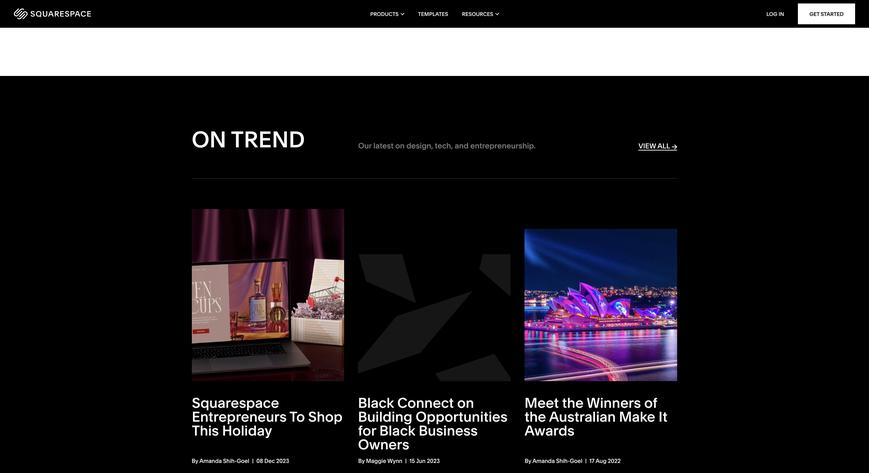 Task type: vqa. For each thing, say whether or not it's contained in the screenshot.
Connect
yes



Task type: locate. For each thing, give the bounding box(es) containing it.
0 horizontal spatial by
[[192, 458, 198, 465]]

0 horizontal spatial by amanda shih-goel
[[192, 458, 249, 465]]

1 horizontal spatial shih-
[[556, 458, 570, 465]]

2023 right jun in the left of the page
[[427, 458, 440, 465]]

2 by amanda shih-goel from the left
[[525, 458, 583, 465]]

1 2023 from the left
[[276, 458, 289, 465]]

2022
[[608, 458, 621, 465]]

3 by from the left
[[525, 458, 532, 465]]

17 aug 2022
[[590, 458, 621, 465]]

1 by from the left
[[192, 458, 198, 465]]

black right for
[[380, 423, 416, 440]]

view all →
[[639, 142, 678, 151]]

view
[[639, 142, 656, 150]]

all
[[658, 142, 671, 150]]

templates
[[418, 11, 448, 17]]

08 dec 2023
[[257, 458, 289, 465]]

on for connect
[[458, 395, 474, 412]]

owners
[[358, 436, 410, 453]]

building
[[358, 409, 413, 426]]

by amanda shih-goel
[[192, 458, 249, 465], [525, 458, 583, 465]]

dec
[[264, 458, 275, 465]]

goel left 17
[[570, 458, 583, 465]]

wynn
[[388, 458, 403, 465]]

0 vertical spatial black
[[358, 395, 394, 412]]

on trend
[[192, 126, 305, 153]]

meet
[[525, 395, 559, 412]]

2 horizontal spatial by
[[525, 458, 532, 465]]

0 horizontal spatial amanda
[[199, 458, 222, 465]]

by for squarespace entrepreneurs to shop this holiday
[[192, 458, 198, 465]]

2 goel from the left
[[570, 458, 583, 465]]

products
[[370, 11, 399, 17]]

by for meet the winners of the australian make it awards
[[525, 458, 532, 465]]

1 horizontal spatial amanda
[[533, 458, 555, 465]]

1 horizontal spatial the
[[563, 395, 584, 412]]

2 amanda from the left
[[533, 458, 555, 465]]

tech,
[[435, 141, 453, 150]]

on right latest
[[396, 141, 405, 150]]

amanda down this
[[199, 458, 222, 465]]

0 vertical spatial on
[[396, 141, 405, 150]]

amanda
[[199, 458, 222, 465], [533, 458, 555, 465]]

log             in link
[[767, 11, 785, 17]]

1 horizontal spatial on
[[458, 395, 474, 412]]

shih- for australian
[[556, 458, 570, 465]]

1 shih- from the left
[[223, 458, 237, 465]]

goel for australian
[[570, 458, 583, 465]]

log             in
[[767, 11, 785, 17]]

goel
[[237, 458, 249, 465], [570, 458, 583, 465]]

this
[[192, 423, 219, 440]]

0 horizontal spatial shih-
[[223, 458, 237, 465]]

17
[[590, 458, 595, 465]]

shih- left 17
[[556, 458, 570, 465]]

jun
[[416, 458, 426, 465]]

holiday
[[222, 423, 272, 440]]

it
[[659, 409, 668, 426]]

meet the winners of the australian make it awards
[[525, 395, 668, 440]]

1 horizontal spatial goel
[[570, 458, 583, 465]]

0 horizontal spatial 2023
[[276, 458, 289, 465]]

0 horizontal spatial on
[[396, 141, 405, 150]]

2023 right dec
[[276, 458, 289, 465]]

shih-
[[223, 458, 237, 465], [556, 458, 570, 465]]

shih- left 08
[[223, 458, 237, 465]]

1 vertical spatial on
[[458, 395, 474, 412]]

by amanda shih-goel down awards
[[525, 458, 583, 465]]

black up for
[[358, 395, 394, 412]]

by amanda shih-goel down this
[[192, 458, 249, 465]]

2 shih- from the left
[[556, 458, 570, 465]]

1 horizontal spatial by amanda shih-goel
[[525, 458, 583, 465]]

15 jun 2023
[[410, 458, 440, 465]]

black connect on building opportunities for black business owners
[[358, 395, 508, 453]]

1 horizontal spatial by
[[358, 458, 365, 465]]

squarespace logo image
[[14, 8, 91, 19]]

on up business
[[458, 395, 474, 412]]

design,
[[407, 141, 433, 150]]

winners
[[587, 395, 642, 412]]

on inside black connect on building opportunities for black business owners
[[458, 395, 474, 412]]

0 horizontal spatial goel
[[237, 458, 249, 465]]

by
[[192, 458, 198, 465], [358, 458, 365, 465], [525, 458, 532, 465]]

the
[[563, 395, 584, 412], [525, 409, 547, 426]]

2023
[[276, 458, 289, 465], [427, 458, 440, 465]]

2 2023 from the left
[[427, 458, 440, 465]]

1 horizontal spatial 2023
[[427, 458, 440, 465]]

1 amanda from the left
[[199, 458, 222, 465]]

black
[[358, 395, 394, 412], [380, 423, 416, 440]]

1 by amanda shih-goel from the left
[[192, 458, 249, 465]]

aug
[[596, 458, 607, 465]]

1 goel from the left
[[237, 458, 249, 465]]

on
[[396, 141, 405, 150], [458, 395, 474, 412]]

to
[[289, 409, 305, 426]]

2 by from the left
[[358, 458, 365, 465]]

by for black connect on building opportunities for black business owners
[[358, 458, 365, 465]]

goel left 08
[[237, 458, 249, 465]]

amanda down awards
[[533, 458, 555, 465]]

by maggie wynn
[[358, 458, 403, 465]]



Task type: describe. For each thing, give the bounding box(es) containing it.
→
[[672, 143, 678, 151]]

shih- for holiday
[[223, 458, 237, 465]]

squarespace entrepreneurs to shop this holiday
[[192, 395, 343, 440]]

entrepreneurship.
[[471, 141, 536, 150]]

entrepreneurs
[[192, 409, 287, 426]]

1 vertical spatial black
[[380, 423, 416, 440]]

08
[[257, 458, 263, 465]]

15
[[410, 458, 415, 465]]

goel for holiday
[[237, 458, 249, 465]]

trend
[[231, 126, 305, 153]]

our latest on design, tech, and entrepreneurship.
[[358, 141, 536, 150]]

by amanda shih-goel for holiday
[[192, 458, 249, 465]]

and
[[455, 141, 469, 150]]

amanda for meet the winners of the australian make it awards
[[533, 458, 555, 465]]

by amanda shih-goel for australian
[[525, 458, 583, 465]]

shop
[[308, 409, 343, 426]]

get
[[810, 11, 820, 17]]

opportunities
[[416, 409, 508, 426]]

0 horizontal spatial the
[[525, 409, 547, 426]]

business
[[419, 423, 478, 440]]

get started
[[810, 11, 844, 17]]

for
[[358, 423, 376, 440]]

log
[[767, 11, 778, 17]]

make
[[620, 409, 656, 426]]

2023 for building
[[427, 458, 440, 465]]

squarespace
[[192, 395, 279, 412]]

products button
[[370, 0, 404, 28]]

amanda for squarespace entrepreneurs to shop this holiday
[[199, 458, 222, 465]]

our
[[358, 141, 372, 150]]

on
[[192, 126, 227, 153]]

awards
[[525, 423, 575, 440]]

squarespace logo link
[[14, 8, 182, 19]]

australian
[[549, 409, 616, 426]]

get started link
[[798, 3, 856, 24]]

connect
[[398, 395, 454, 412]]

latest
[[374, 141, 394, 150]]

templates link
[[418, 0, 448, 28]]

started
[[821, 11, 844, 17]]

resources
[[462, 11, 494, 17]]

in
[[779, 11, 785, 17]]

on for latest
[[396, 141, 405, 150]]

maggie
[[366, 458, 386, 465]]

of
[[645, 395, 658, 412]]

resources button
[[462, 0, 499, 28]]

2023 for shop
[[276, 458, 289, 465]]



